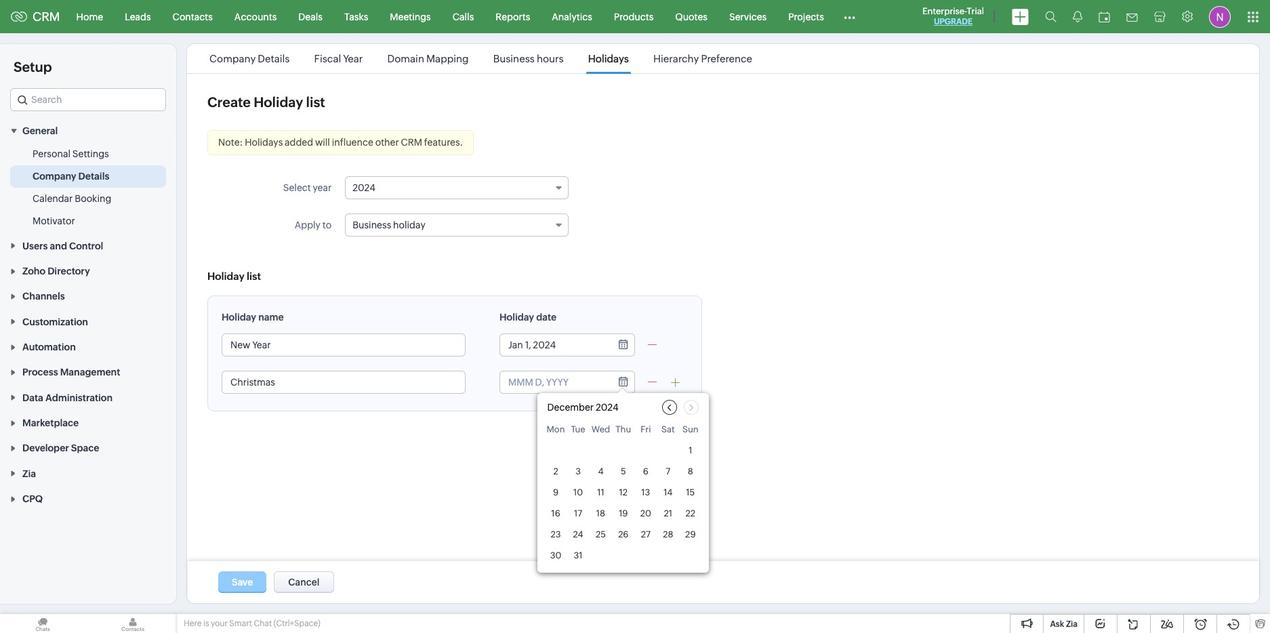 Task type: describe. For each thing, give the bounding box(es) containing it.
27
[[641, 530, 651, 540]]

21
[[664, 509, 673, 519]]

developer
[[22, 443, 69, 454]]

fiscal year
[[314, 53, 363, 64]]

signals image
[[1073, 11, 1083, 22]]

sat
[[662, 425, 675, 435]]

services link
[[719, 0, 778, 33]]

meetings
[[390, 11, 431, 22]]

Business holiday field
[[345, 214, 569, 237]]

mmm d, yyyy text field for holiday name text field
[[500, 334, 609, 356]]

sunday column header
[[682, 425, 700, 439]]

holidays link
[[586, 53, 631, 64]]

1 vertical spatial list
[[247, 271, 261, 282]]

influence
[[332, 137, 374, 148]]

calls link
[[442, 0, 485, 33]]

process
[[22, 367, 58, 378]]

chat
[[254, 619, 272, 629]]

holiday for holiday list
[[208, 271, 245, 282]]

company details inside general region
[[33, 171, 109, 182]]

calendar booking
[[33, 193, 111, 204]]

administration
[[45, 392, 113, 403]]

zia button
[[0, 461, 176, 486]]

personal
[[33, 149, 71, 160]]

developer space button
[[0, 435, 176, 461]]

list containing company details
[[197, 44, 765, 73]]

thursday column header
[[615, 425, 633, 439]]

row containing 23
[[547, 526, 700, 544]]

14
[[664, 488, 673, 498]]

channels
[[22, 291, 65, 302]]

services
[[730, 11, 767, 22]]

profile image
[[1210, 6, 1231, 27]]

features.
[[424, 137, 463, 148]]

Holiday name text field
[[222, 372, 465, 393]]

holiday
[[393, 220, 426, 231]]

meetings link
[[379, 0, 442, 33]]

contacts
[[173, 11, 213, 22]]

note: holidays added will influence other crm features.
[[218, 137, 463, 148]]

signals element
[[1065, 0, 1091, 33]]

0 horizontal spatial crm
[[33, 9, 60, 24]]

business hours link
[[491, 53, 566, 64]]

automation button
[[0, 334, 176, 359]]

accounts
[[235, 11, 277, 22]]

data administration button
[[0, 385, 176, 410]]

tasks
[[344, 11, 368, 22]]

name
[[258, 312, 284, 323]]

customization
[[22, 316, 88, 327]]

business for business holiday
[[353, 220, 391, 231]]

1 horizontal spatial holidays
[[588, 53, 629, 64]]

mails image
[[1127, 13, 1139, 21]]

december 2024
[[548, 402, 619, 413]]

7
[[666, 467, 671, 477]]

users and control button
[[0, 233, 176, 258]]

holiday for holiday name
[[222, 312, 256, 323]]

6
[[643, 467, 649, 477]]

monday column header
[[547, 425, 565, 439]]

contacts image
[[90, 614, 176, 633]]

chats image
[[0, 614, 85, 633]]

leads
[[125, 11, 151, 22]]

2
[[554, 467, 559, 477]]

wed
[[592, 425, 611, 435]]

17
[[574, 509, 583, 519]]

row containing 2
[[547, 462, 700, 481]]

wednesday column header
[[592, 425, 611, 439]]

row containing 30
[[547, 547, 700, 565]]

row containing mon
[[547, 425, 700, 439]]

automation
[[22, 342, 76, 353]]

users and control
[[22, 241, 103, 251]]

details inside company details link
[[78, 171, 109, 182]]

cancel
[[288, 577, 320, 588]]

19
[[619, 509, 628, 519]]

setup
[[14, 59, 52, 75]]

1 horizontal spatial list
[[306, 94, 325, 110]]

26
[[619, 530, 629, 540]]

Search text field
[[11, 89, 165, 111]]

personal settings
[[33, 149, 109, 160]]

hours
[[537, 53, 564, 64]]

zoho directory button
[[0, 258, 176, 283]]

create menu element
[[1004, 0, 1038, 33]]

holiday date
[[500, 312, 557, 323]]

will
[[315, 137, 330, 148]]

hierarchy preference
[[654, 53, 753, 64]]

9
[[553, 488, 559, 498]]

cpq button
[[0, 486, 176, 511]]

tuesday column header
[[569, 425, 588, 439]]

profile element
[[1202, 0, 1240, 33]]

year
[[313, 182, 332, 193]]

personal settings link
[[33, 147, 109, 161]]

space
[[71, 443, 99, 454]]

customization button
[[0, 309, 176, 334]]

calendar image
[[1099, 11, 1111, 22]]

quotes link
[[665, 0, 719, 33]]

(ctrl+space)
[[274, 619, 321, 629]]

select year
[[283, 182, 332, 193]]

1 vertical spatial company details link
[[33, 170, 109, 183]]

ask
[[1051, 620, 1065, 629]]

1 vertical spatial zia
[[1067, 620, 1078, 629]]

mails element
[[1119, 1, 1147, 32]]

cpq
[[22, 494, 43, 505]]

1 vertical spatial crm
[[401, 137, 422, 148]]

analytics
[[552, 11, 593, 22]]

trial
[[967, 6, 985, 16]]

products link
[[603, 0, 665, 33]]

4
[[598, 467, 604, 477]]

15
[[686, 488, 695, 498]]

tasks link
[[334, 0, 379, 33]]

mon
[[547, 425, 565, 435]]

row containing 9
[[547, 484, 700, 502]]

booking
[[75, 193, 111, 204]]



Task type: locate. For each thing, give the bounding box(es) containing it.
enterprise-trial upgrade
[[923, 6, 985, 26]]

5 row from the top
[[547, 526, 700, 544]]

0 horizontal spatial company details
[[33, 171, 109, 182]]

mapping
[[427, 53, 469, 64]]

list up holiday name
[[247, 271, 261, 282]]

2024 field
[[345, 176, 569, 199]]

1 vertical spatial mmm d, yyyy text field
[[500, 372, 609, 393]]

mon tue wed thu
[[547, 425, 632, 435]]

0 vertical spatial holidays
[[588, 53, 629, 64]]

2 mmm d, yyyy text field from the top
[[500, 372, 609, 393]]

company inside general region
[[33, 171, 76, 182]]

mmm d, yyyy text field up december
[[500, 372, 609, 393]]

company inside list
[[210, 53, 256, 64]]

1 vertical spatial company
[[33, 171, 76, 182]]

business left holiday
[[353, 220, 391, 231]]

domain
[[388, 53, 424, 64]]

general button
[[0, 118, 176, 143]]

crm link
[[11, 9, 60, 24]]

1 vertical spatial business
[[353, 220, 391, 231]]

settings
[[72, 149, 109, 160]]

1 horizontal spatial company
[[210, 53, 256, 64]]

crm right other
[[401, 137, 422, 148]]

general region
[[0, 143, 176, 233]]

0 horizontal spatial company details link
[[33, 170, 109, 183]]

company details link down accounts
[[208, 53, 292, 64]]

apply to
[[295, 220, 332, 231]]

note:
[[218, 137, 243, 148]]

None field
[[10, 88, 166, 111]]

1 row from the top
[[547, 425, 700, 439]]

holiday list
[[208, 271, 261, 282]]

holiday name
[[222, 312, 284, 323]]

year
[[343, 53, 363, 64]]

ask zia
[[1051, 620, 1078, 629]]

zoho directory
[[22, 266, 90, 277]]

holiday for holiday date
[[500, 312, 534, 323]]

home link
[[66, 0, 114, 33]]

general
[[22, 126, 58, 137]]

29
[[686, 530, 696, 540]]

1 horizontal spatial company details link
[[208, 53, 292, 64]]

24
[[573, 530, 584, 540]]

business for business hours
[[493, 53, 535, 64]]

list
[[197, 44, 765, 73]]

users
[[22, 241, 48, 251]]

1 horizontal spatial company details
[[210, 53, 290, 64]]

fiscal
[[314, 53, 341, 64]]

0 vertical spatial crm
[[33, 9, 60, 24]]

search element
[[1038, 0, 1065, 33]]

2024
[[353, 182, 376, 193], [596, 402, 619, 413]]

5
[[621, 467, 626, 477]]

fiscal year link
[[312, 53, 365, 64]]

company up create on the left of the page
[[210, 53, 256, 64]]

business inside list
[[493, 53, 535, 64]]

3 row from the top
[[547, 484, 700, 502]]

16
[[552, 509, 561, 519]]

0 horizontal spatial zia
[[22, 468, 36, 479]]

cancel button
[[274, 572, 334, 593]]

grid
[[537, 422, 710, 573]]

calendar booking link
[[33, 192, 111, 206]]

row containing 16
[[547, 505, 700, 523]]

business hours
[[493, 53, 564, 64]]

company details link down personal settings
[[33, 170, 109, 183]]

business inside field
[[353, 220, 391, 231]]

company details link
[[208, 53, 292, 64], [33, 170, 109, 183]]

details inside list
[[258, 53, 290, 64]]

0 vertical spatial business
[[493, 53, 535, 64]]

developer space
[[22, 443, 99, 454]]

Other Modules field
[[835, 6, 864, 27]]

mmm d, yyyy text field for holiday name text box on the bottom left
[[500, 372, 609, 393]]

december
[[548, 402, 594, 413]]

business left the hours
[[493, 53, 535, 64]]

2024 right year
[[353, 182, 376, 193]]

holiday left name
[[222, 312, 256, 323]]

1 vertical spatial details
[[78, 171, 109, 182]]

0 vertical spatial company details
[[210, 53, 290, 64]]

company
[[210, 53, 256, 64], [33, 171, 76, 182]]

thu
[[616, 425, 632, 435]]

1 vertical spatial holidays
[[245, 137, 283, 148]]

0 vertical spatial zia
[[22, 468, 36, 479]]

reports
[[496, 11, 530, 22]]

30
[[550, 551, 562, 561]]

quotes
[[676, 11, 708, 22]]

1 horizontal spatial crm
[[401, 137, 422, 148]]

company details down accounts
[[210, 53, 290, 64]]

1 vertical spatial 2024
[[596, 402, 619, 413]]

1 horizontal spatial details
[[258, 53, 290, 64]]

25
[[596, 530, 606, 540]]

projects
[[789, 11, 824, 22]]

holidays right note:
[[245, 137, 283, 148]]

0 horizontal spatial business
[[353, 220, 391, 231]]

zoho
[[22, 266, 46, 277]]

company up calendar
[[33, 171, 76, 182]]

smart
[[229, 619, 252, 629]]

home
[[76, 11, 103, 22]]

create
[[208, 94, 251, 110]]

1 horizontal spatial business
[[493, 53, 535, 64]]

0 horizontal spatial 2024
[[353, 182, 376, 193]]

directory
[[48, 266, 90, 277]]

3
[[576, 467, 581, 477]]

business
[[493, 53, 535, 64], [353, 220, 391, 231]]

0 vertical spatial 2024
[[353, 182, 376, 193]]

holidays down products
[[588, 53, 629, 64]]

0 horizontal spatial details
[[78, 171, 109, 182]]

domain mapping
[[388, 53, 469, 64]]

0 vertical spatial list
[[306, 94, 325, 110]]

grid containing mon
[[537, 422, 710, 573]]

control
[[69, 241, 103, 251]]

2024 inside field
[[353, 182, 376, 193]]

mmm d, yyyy text field down date
[[500, 334, 609, 356]]

contacts link
[[162, 0, 224, 33]]

create menu image
[[1012, 8, 1029, 25]]

and
[[50, 241, 67, 251]]

saturday column header
[[659, 425, 678, 439]]

holiday left date
[[500, 312, 534, 323]]

Holiday name text field
[[222, 334, 465, 356]]

zia right ask
[[1067, 620, 1078, 629]]

friday column header
[[637, 425, 655, 439]]

6 row from the top
[[547, 547, 700, 565]]

company details inside list
[[210, 53, 290, 64]]

domain mapping link
[[385, 53, 471, 64]]

0 vertical spatial details
[[258, 53, 290, 64]]

0 horizontal spatial list
[[247, 271, 261, 282]]

preference
[[701, 53, 753, 64]]

here
[[184, 619, 202, 629]]

MMM d, yyyy text field
[[500, 334, 609, 356], [500, 372, 609, 393]]

0 vertical spatial mmm d, yyyy text field
[[500, 334, 609, 356]]

create holiday list
[[208, 94, 325, 110]]

holiday up added
[[254, 94, 303, 110]]

2 row from the top
[[547, 462, 700, 481]]

enterprise-
[[923, 6, 967, 16]]

0 horizontal spatial holidays
[[245, 137, 283, 148]]

products
[[614, 11, 654, 22]]

added
[[285, 137, 313, 148]]

zia up cpq
[[22, 468, 36, 479]]

1 horizontal spatial zia
[[1067, 620, 1078, 629]]

data
[[22, 392, 43, 403]]

hierarchy
[[654, 53, 699, 64]]

apply
[[295, 220, 321, 231]]

1 vertical spatial company details
[[33, 171, 109, 182]]

details up 'create holiday list'
[[258, 53, 290, 64]]

18
[[597, 509, 606, 519]]

motivator
[[33, 216, 75, 227]]

row
[[547, 425, 700, 439], [547, 462, 700, 481], [547, 484, 700, 502], [547, 505, 700, 523], [547, 526, 700, 544], [547, 547, 700, 565]]

hierarchy preference link
[[652, 53, 755, 64]]

31
[[574, 551, 583, 561]]

holiday up holiday name
[[208, 271, 245, 282]]

crm left home link
[[33, 9, 60, 24]]

23
[[551, 530, 561, 540]]

details up booking
[[78, 171, 109, 182]]

1 horizontal spatial 2024
[[596, 402, 619, 413]]

8
[[688, 467, 694, 477]]

12
[[619, 488, 628, 498]]

2024 up wed
[[596, 402, 619, 413]]

0 horizontal spatial company
[[33, 171, 76, 182]]

marketplace
[[22, 418, 79, 429]]

accounts link
[[224, 0, 288, 33]]

analytics link
[[541, 0, 603, 33]]

0 vertical spatial company details link
[[208, 53, 292, 64]]

4 row from the top
[[547, 505, 700, 523]]

holiday
[[254, 94, 303, 110], [208, 271, 245, 282], [222, 312, 256, 323], [500, 312, 534, 323]]

company details down personal settings
[[33, 171, 109, 182]]

select
[[283, 182, 311, 193]]

0 vertical spatial company
[[210, 53, 256, 64]]

search image
[[1046, 11, 1057, 22]]

to
[[323, 220, 332, 231]]

1 mmm d, yyyy text field from the top
[[500, 334, 609, 356]]

upgrade
[[934, 17, 973, 26]]

zia inside dropdown button
[[22, 468, 36, 479]]

10
[[574, 488, 583, 498]]

list up will
[[306, 94, 325, 110]]



Task type: vqa. For each thing, say whether or not it's contained in the screenshot.


